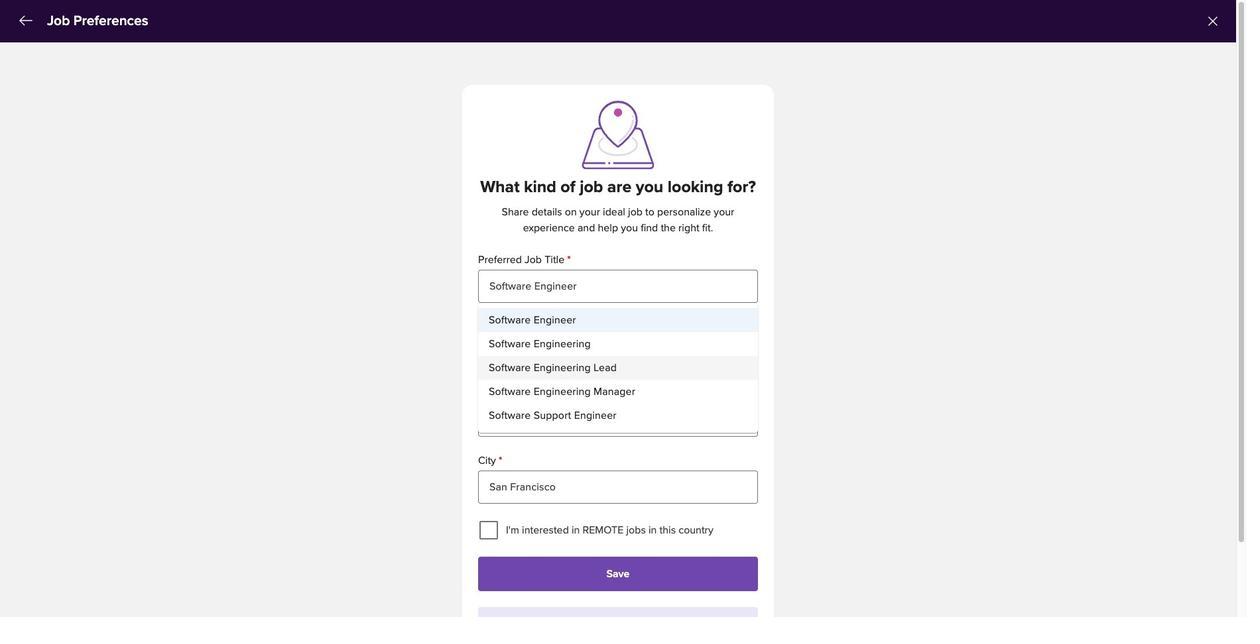 Task type: describe. For each thing, give the bounding box(es) containing it.
1 option from the top
[[478, 308, 758, 332]]

step back image
[[18, 13, 34, 29]]

3 option from the top
[[478, 356, 758, 380]]

5 option from the top
[[478, 404, 758, 428]]

cancel image
[[1207, 15, 1220, 28]]



Task type: vqa. For each thing, say whether or not it's contained in the screenshot.
CLOSE icon
no



Task type: locate. For each thing, give the bounding box(es) containing it.
4 option from the top
[[478, 380, 758, 404]]

option
[[478, 308, 758, 332], [478, 332, 758, 356], [478, 356, 758, 380], [478, 380, 758, 404], [478, 404, 758, 428]]

2 option from the top
[[478, 332, 758, 356]]

list box
[[478, 303, 758, 433]]

None text field
[[478, 270, 758, 303], [478, 471, 758, 504], [478, 270, 758, 303], [478, 471, 758, 504]]



